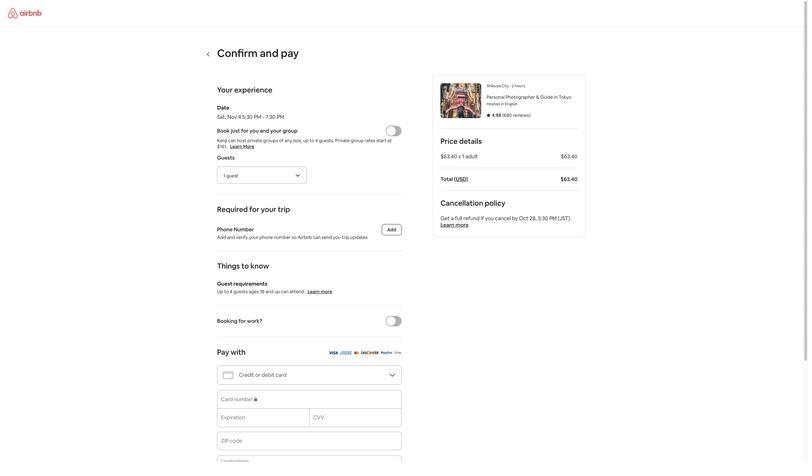 Task type: describe. For each thing, give the bounding box(es) containing it.
learn more link
[[230, 144, 254, 150]]

pay
[[281, 46, 299, 60]]

size,
[[293, 138, 302, 144]]

reviews
[[513, 112, 529, 118]]

a
[[451, 215, 454, 222]]

required for your trip
[[217, 205, 290, 214]]

oct
[[519, 215, 528, 222]]

credit card image
[[223, 370, 234, 381]]

photographer
[[506, 94, 535, 100]]

can inside kenji can host private groups of any size, up to 4 guests. private group rates start at $161.
[[228, 138, 236, 144]]

booking for work?
[[217, 318, 262, 325]]

kenji can host private groups of any size, up to 4 guests. private group rates start at $161.
[[217, 138, 393, 150]]

or
[[255, 372, 260, 379]]

start
[[376, 138, 387, 144]]

experience
[[234, 85, 272, 95]]

more
[[243, 144, 254, 150]]

number
[[274, 235, 291, 241]]

680
[[504, 112, 512, 118]]

american express card image
[[340, 352, 352, 355]]

1 horizontal spatial pm
[[277, 114, 284, 121]]

date
[[217, 104, 229, 111]]

guest requirements up to 4 guests ages 18 and up can attend. learn more
[[217, 281, 332, 295]]

if
[[481, 215, 484, 222]]

1 guest
[[223, 173, 238, 179]]

for for booking
[[239, 318, 246, 325]]

number
[[234, 226, 254, 233]]

price details
[[441, 137, 482, 146]]

$63.40 for total
[[561, 176, 578, 183]]

just
[[231, 128, 240, 134]]

credit or debit card button
[[217, 366, 402, 385]]

attend.
[[290, 289, 305, 295]]

for for required
[[249, 205, 259, 214]]

by
[[512, 215, 518, 222]]

group inside kenji can host private groups of any size, up to 4 guests. private group rates start at $161.
[[351, 138, 364, 144]]

28,
[[530, 215, 537, 222]]

and inside the guest requirements up to 4 guests ages 18 and up can attend. learn more
[[265, 289, 274, 295]]

pay with
[[217, 348, 246, 357]]

·
[[510, 83, 511, 89]]

your for group
[[270, 128, 281, 134]]

total
[[441, 176, 453, 183]]

adult
[[466, 153, 478, 160]]

4.98
[[492, 112, 501, 118]]

0 horizontal spatial trip
[[278, 205, 290, 214]]

guests
[[217, 155, 235, 161]]

1 guest button
[[217, 167, 306, 184]]

1 horizontal spatial 1
[[462, 153, 464, 160]]

policy
[[485, 199, 505, 208]]

x
[[458, 153, 461, 160]]

0 horizontal spatial pm
[[254, 114, 261, 121]]

1 paypal image from the top
[[381, 350, 392, 357]]

mastercard image
[[354, 350, 359, 357]]

booking
[[217, 318, 238, 325]]

learn more
[[230, 144, 254, 150]]

up
[[217, 289, 223, 295]]

required
[[217, 205, 248, 214]]

confirm
[[217, 46, 258, 60]]

full
[[455, 215, 462, 222]]

cancellation
[[441, 199, 483, 208]]

1 vertical spatial to
[[241, 262, 249, 271]]

back image
[[206, 52, 211, 57]]

book
[[217, 128, 230, 134]]

private
[[247, 138, 262, 144]]

1 vertical spatial your
[[261, 205, 276, 214]]

add inside the phone number add and verify your phone number so airbnb can send you trip updates
[[217, 235, 226, 241]]

kenji
[[217, 138, 227, 144]]

details
[[459, 137, 482, 146]]

2
[[512, 83, 514, 89]]

more inside get a full refund if you cancel by oct 28, 5:30 pm (jst). learn more
[[456, 222, 469, 229]]

$63.40 x 1 adult
[[441, 153, 478, 160]]

cancellation policy
[[441, 199, 505, 208]]

work?
[[247, 318, 262, 325]]

english
[[505, 101, 518, 107]]

and up groups
[[260, 128, 269, 134]]

up inside kenji can host private groups of any size, up to 4 guests. private group rates start at $161.
[[303, 138, 309, 144]]

0 horizontal spatial learn
[[230, 144, 242, 150]]

book just for you and your group
[[217, 128, 298, 134]]

nov
[[227, 114, 237, 121]]

4 inside the guest requirements up to 4 guests ages 18 and up can attend. learn more
[[230, 289, 233, 295]]

united states element
[[217, 456, 402, 463]]

can for requirements
[[281, 289, 289, 295]]

refund
[[464, 215, 480, 222]]

ages
[[249, 289, 259, 295]]

and left pay on the top of page
[[260, 46, 279, 60]]

(usd)
[[454, 176, 468, 183]]

1 inside dropdown button
[[223, 173, 225, 179]]

add inside button
[[387, 227, 396, 233]]

get a full refund if you cancel by oct 28, 5:30 pm (jst). learn more
[[441, 215, 571, 229]]

groups
[[263, 138, 278, 144]]

you inside the phone number add and verify your phone number so airbnb can send you trip updates
[[333, 235, 341, 241]]

phone
[[260, 235, 273, 241]]

requirements
[[234, 281, 268, 288]]

visa card image
[[328, 352, 338, 355]]

american express card image
[[340, 350, 352, 357]]

credit or debit card
[[239, 372, 287, 379]]



Task type: vqa. For each thing, say whether or not it's contained in the screenshot.
right each
no



Task type: locate. For each thing, give the bounding box(es) containing it.
0 vertical spatial more
[[456, 222, 469, 229]]

2 horizontal spatial you
[[485, 215, 494, 222]]

1 vertical spatial for
[[249, 205, 259, 214]]

1 horizontal spatial you
[[333, 235, 341, 241]]

2 vertical spatial your
[[249, 235, 259, 241]]

cancel
[[495, 215, 511, 222]]

card
[[276, 372, 287, 379]]

1 horizontal spatial add
[[387, 227, 396, 233]]

4 left guests. at top
[[315, 138, 318, 144]]

0 horizontal spatial to
[[224, 289, 229, 295]]

1 vertical spatial you
[[485, 215, 494, 222]]

to left know
[[241, 262, 249, 271]]

tokyo
[[559, 94, 572, 100]]

mastercard image
[[354, 352, 359, 355]]

(
[[502, 112, 504, 118]]

0 horizontal spatial 4
[[230, 289, 233, 295]]

4 right nov
[[238, 114, 241, 121]]

and inside the phone number add and verify your phone number so airbnb can send you trip updates
[[227, 235, 235, 241]]

pm left '(jst).'
[[549, 215, 557, 222]]

5:30 inside date sat, nov 4 5:30 pm - 7:30 pm
[[242, 114, 253, 121]]

personal
[[487, 94, 505, 100]]

learn more link
[[441, 222, 469, 229], [308, 289, 332, 295]]

more right the a
[[456, 222, 469, 229]]

pm
[[254, 114, 261, 121], [277, 114, 284, 121], [549, 215, 557, 222]]

paypal image right mastercard icon
[[381, 352, 392, 355]]

visa card image
[[328, 350, 338, 357]]

(usd) button
[[454, 176, 468, 183]]

you right the if
[[485, 215, 494, 222]]

learn inside get a full refund if you cancel by oct 28, 5:30 pm (jst). learn more
[[441, 222, 455, 229]]

you inside get a full refund if you cancel by oct 28, 5:30 pm (jst). learn more
[[485, 215, 494, 222]]

can left 'attend.'
[[281, 289, 289, 295]]

confirm and pay
[[217, 46, 299, 60]]

your right verify
[[249, 235, 259, 241]]

0 vertical spatial 4
[[238, 114, 241, 121]]

with
[[231, 348, 246, 357]]

2 horizontal spatial to
[[310, 138, 314, 144]]

of
[[279, 138, 284, 144]]

1 vertical spatial trip
[[342, 235, 349, 241]]

0 vertical spatial learn
[[230, 144, 242, 150]]

google pay image
[[394, 350, 402, 357], [394, 352, 402, 355]]

1 horizontal spatial trip
[[342, 235, 349, 241]]

0 vertical spatial up
[[303, 138, 309, 144]]

so
[[292, 235, 297, 241]]

sat,
[[217, 114, 226, 121]]

your for phone
[[249, 235, 259, 241]]

in left english
[[501, 101, 504, 107]]

guests.
[[319, 138, 334, 144]]

0 vertical spatial learn more link
[[441, 222, 469, 229]]

can for number
[[313, 235, 321, 241]]

in
[[554, 94, 558, 100], [501, 101, 504, 107]]

1 horizontal spatial can
[[281, 289, 289, 295]]

None text field
[[221, 441, 398, 447]]

phone
[[217, 226, 233, 233]]

2 horizontal spatial pm
[[549, 215, 557, 222]]

guests
[[234, 289, 248, 295]]

0 vertical spatial 1
[[462, 153, 464, 160]]

0 vertical spatial add
[[387, 227, 396, 233]]

up right size,
[[303, 138, 309, 144]]

1 horizontal spatial to
[[241, 262, 249, 271]]

paypal image right mastercard image
[[381, 350, 392, 357]]

0 horizontal spatial learn more link
[[308, 289, 332, 295]]

to right up
[[224, 289, 229, 295]]

1 horizontal spatial up
[[303, 138, 309, 144]]

7:30
[[265, 114, 276, 121]]

1 vertical spatial up
[[275, 289, 280, 295]]

4 inside date sat, nov 4 5:30 pm - 7:30 pm
[[238, 114, 241, 121]]

discover card image right mastercard image
[[361, 350, 379, 357]]

4 inside kenji can host private groups of any size, up to 4 guests. private group rates start at $161.
[[315, 138, 318, 144]]

2 vertical spatial to
[[224, 289, 229, 295]]

1 google pay image from the top
[[394, 350, 402, 357]]

up
[[303, 138, 309, 144], [275, 289, 280, 295]]

1 horizontal spatial in
[[554, 94, 558, 100]]

things to know
[[217, 262, 269, 271]]

0 horizontal spatial 5:30
[[242, 114, 253, 121]]

1 vertical spatial group
[[351, 138, 364, 144]]

pay
[[217, 348, 229, 357]]

learn right 'attend.'
[[308, 289, 320, 295]]

hosted
[[487, 101, 500, 107]]

0 vertical spatial group
[[283, 128, 298, 134]]

1 left guest
[[223, 173, 225, 179]]

your
[[270, 128, 281, 134], [261, 205, 276, 214], [249, 235, 259, 241]]

1 horizontal spatial learn more link
[[441, 222, 469, 229]]

0 horizontal spatial add
[[217, 235, 226, 241]]

discover card image
[[361, 350, 379, 357], [361, 352, 379, 355]]

0 vertical spatial to
[[310, 138, 314, 144]]

2 horizontal spatial 4
[[315, 138, 318, 144]]

shibuya
[[487, 83, 501, 89]]

2 vertical spatial you
[[333, 235, 341, 241]]

learn left more
[[230, 144, 242, 150]]

learn inside the guest requirements up to 4 guests ages 18 and up can attend. learn more
[[308, 289, 320, 295]]

5:30 right nov
[[242, 114, 253, 121]]

in left tokyo
[[554, 94, 558, 100]]

city
[[502, 83, 509, 89]]

for left the work?
[[239, 318, 246, 325]]

verify
[[236, 235, 248, 241]]

0 horizontal spatial group
[[283, 128, 298, 134]]

4 left the guests
[[230, 289, 233, 295]]

5:30
[[242, 114, 253, 121], [538, 215, 548, 222]]

2 paypal image from the top
[[381, 352, 392, 355]]

updates
[[350, 235, 368, 241]]

1 horizontal spatial 5:30
[[538, 215, 548, 222]]

4
[[238, 114, 241, 121], [315, 138, 318, 144], [230, 289, 233, 295]]

guest
[[217, 281, 232, 288]]

your inside the phone number add and verify your phone number so airbnb can send you trip updates
[[249, 235, 259, 241]]

&
[[536, 94, 539, 100]]

to inside the guest requirements up to 4 guests ages 18 and up can attend. learn more
[[224, 289, 229, 295]]

you
[[250, 128, 259, 134], [485, 215, 494, 222], [333, 235, 341, 241]]

your
[[217, 85, 233, 95]]

1 vertical spatial in
[[501, 101, 504, 107]]

up inside the guest requirements up to 4 guests ages 18 and up can attend. learn more
[[275, 289, 280, 295]]

1 right x
[[462, 153, 464, 160]]

0 horizontal spatial 1
[[223, 173, 225, 179]]

things
[[217, 262, 240, 271]]

2 vertical spatial can
[[281, 289, 289, 295]]

1 horizontal spatial more
[[456, 222, 469, 229]]

0 horizontal spatial can
[[228, 138, 236, 144]]

pm right "7:30" at the top of the page
[[277, 114, 284, 121]]

0 horizontal spatial you
[[250, 128, 259, 134]]

and
[[260, 46, 279, 60], [260, 128, 269, 134], [227, 235, 235, 241], [265, 289, 274, 295]]

host
[[237, 138, 246, 144]]

0 horizontal spatial in
[[501, 101, 504, 107]]

personal photographer & guide in tokyo hosted in english
[[487, 94, 572, 107]]

date sat, nov 4 5:30 pm - 7:30 pm
[[217, 104, 284, 121]]

1
[[462, 153, 464, 160], [223, 173, 225, 179]]

for
[[241, 128, 248, 134], [249, 205, 259, 214], [239, 318, 246, 325]]

0 vertical spatial trip
[[278, 205, 290, 214]]

5:30 inside get a full refund if you cancel by oct 28, 5:30 pm (jst). learn more
[[538, 215, 548, 222]]

total (usd)
[[441, 176, 468, 183]]

add button
[[382, 224, 402, 236]]

$161.
[[217, 144, 227, 150]]

can left host
[[228, 138, 236, 144]]

2 google pay image from the top
[[394, 352, 402, 355]]

5:30 right 28,
[[538, 215, 548, 222]]

1 vertical spatial learn more link
[[308, 289, 332, 295]]

learn more link down cancellation
[[441, 222, 469, 229]]

credit
[[239, 372, 254, 379]]

2 horizontal spatial can
[[313, 235, 321, 241]]

$63.40
[[441, 153, 457, 160], [561, 153, 578, 160], [561, 176, 578, 183]]

group up any
[[283, 128, 298, 134]]

2 vertical spatial learn
[[308, 289, 320, 295]]

1 vertical spatial 5:30
[[538, 215, 548, 222]]

1 horizontal spatial 4
[[238, 114, 241, 121]]

for right just
[[241, 128, 248, 134]]

at
[[388, 138, 392, 144]]

2 horizontal spatial learn
[[441, 222, 455, 229]]

more inside the guest requirements up to 4 guests ages 18 and up can attend. learn more
[[321, 289, 332, 295]]

your experience
[[217, 85, 272, 95]]

your up 'phone'
[[261, 205, 276, 214]]

1 horizontal spatial learn
[[308, 289, 320, 295]]

18
[[260, 289, 264, 295]]

0 horizontal spatial up
[[275, 289, 280, 295]]

and right 18 at the left bottom
[[265, 289, 274, 295]]

0 vertical spatial your
[[270, 128, 281, 134]]

can left send
[[313, 235, 321, 241]]

any
[[285, 138, 292, 144]]

0 vertical spatial for
[[241, 128, 248, 134]]

-
[[262, 114, 264, 121]]

learn more link right 'attend.'
[[308, 289, 332, 295]]

1 vertical spatial add
[[217, 235, 226, 241]]

rates
[[365, 138, 375, 144]]

you up private at the top of the page
[[250, 128, 259, 134]]

guest
[[226, 173, 238, 179]]

1 vertical spatial 4
[[315, 138, 318, 144]]

1 vertical spatial can
[[313, 235, 321, 241]]

paypal image
[[381, 350, 392, 357], [381, 352, 392, 355]]

for right required on the left of page
[[249, 205, 259, 214]]

0 vertical spatial you
[[250, 128, 259, 134]]

1 vertical spatial learn
[[441, 222, 455, 229]]

0 vertical spatial in
[[554, 94, 558, 100]]

up right 18 at the left bottom
[[275, 289, 280, 295]]

trip
[[278, 205, 290, 214], [342, 235, 349, 241]]

to
[[310, 138, 314, 144], [241, 262, 249, 271], [224, 289, 229, 295]]

get
[[441, 215, 450, 222]]

0 vertical spatial can
[[228, 138, 236, 144]]

and down 'phone'
[[227, 235, 235, 241]]

shibuya city · 2 hours
[[487, 83, 525, 89]]

trip inside the phone number add and verify your phone number so airbnb can send you trip updates
[[342, 235, 349, 241]]

price
[[441, 137, 458, 146]]

debit
[[262, 372, 275, 379]]

discover card image right mastercard icon
[[361, 352, 379, 355]]

0 vertical spatial 5:30
[[242, 114, 253, 121]]

to inside kenji can host private groups of any size, up to 4 guests. private group rates start at $161.
[[310, 138, 314, 144]]

to right size,
[[310, 138, 314, 144]]

can inside the guest requirements up to 4 guests ages 18 and up can attend. learn more
[[281, 289, 289, 295]]

pm left -
[[254, 114, 261, 121]]

can inside the phone number add and verify your phone number so airbnb can send you trip updates
[[313, 235, 321, 241]]

your up groups
[[270, 128, 281, 134]]

1 vertical spatial 1
[[223, 173, 225, 179]]

trip left updates
[[342, 235, 349, 241]]

know
[[250, 262, 269, 271]]

1 discover card image from the top
[[361, 350, 379, 357]]

$63.40 for $63.40 x 1 adult
[[561, 153, 578, 160]]

4.98 ( 680 reviews )
[[492, 112, 531, 118]]

2 vertical spatial for
[[239, 318, 246, 325]]

pm inside get a full refund if you cancel by oct 28, 5:30 pm (jst). learn more
[[549, 215, 557, 222]]

you right send
[[333, 235, 341, 241]]

phone number add and verify your phone number so airbnb can send you trip updates
[[217, 226, 368, 241]]

0 horizontal spatial more
[[321, 289, 332, 295]]

more right 'attend.'
[[321, 289, 332, 295]]

more
[[456, 222, 469, 229], [321, 289, 332, 295]]

send
[[322, 235, 332, 241]]

2 discover card image from the top
[[361, 352, 379, 355]]

trip up the phone number add and verify your phone number so airbnb can send you trip updates
[[278, 205, 290, 214]]

learn left full
[[441, 222, 455, 229]]

1 vertical spatial more
[[321, 289, 332, 295]]

1 horizontal spatial group
[[351, 138, 364, 144]]

private
[[335, 138, 350, 144]]

2 vertical spatial 4
[[230, 289, 233, 295]]

group left rates
[[351, 138, 364, 144]]



